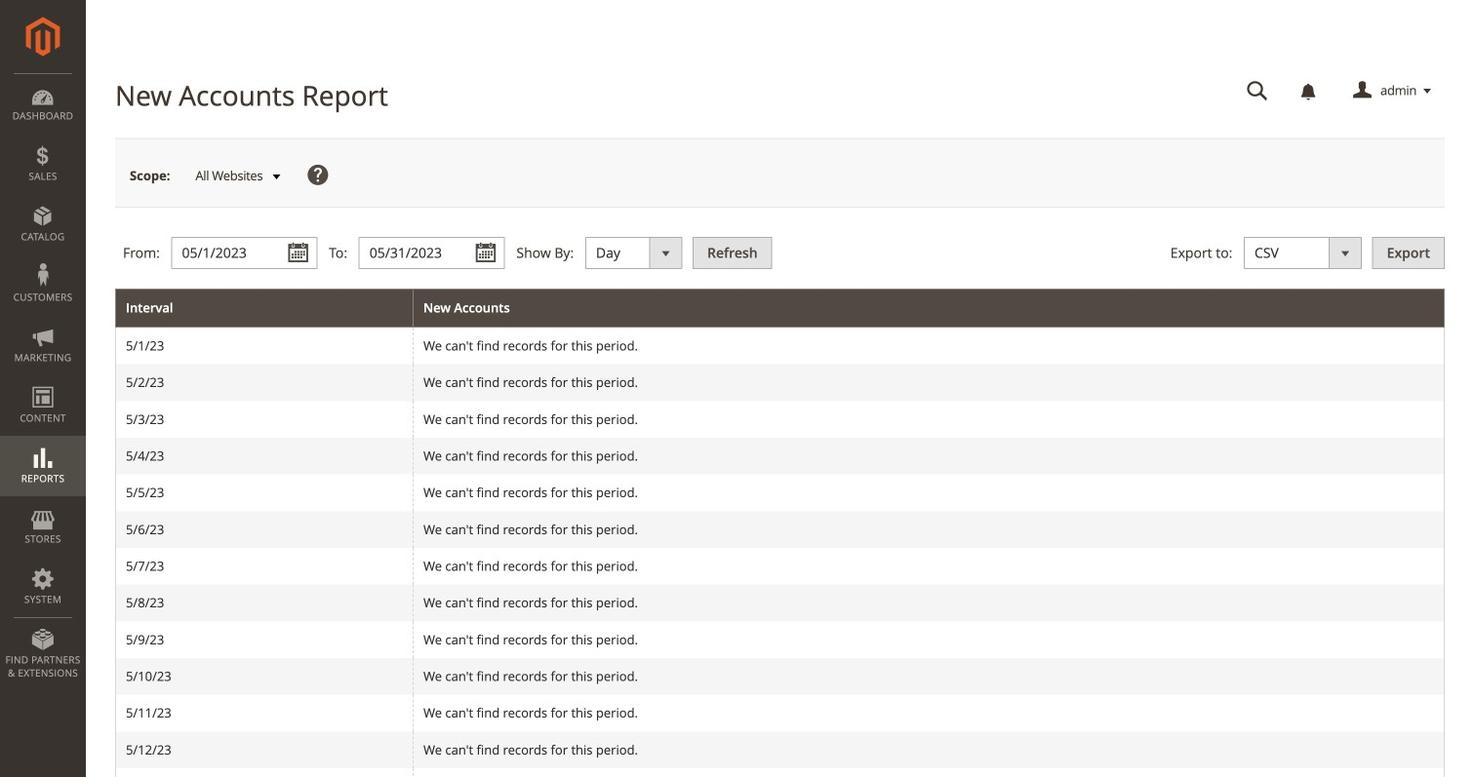 Task type: locate. For each thing, give the bounding box(es) containing it.
None text field
[[359, 237, 505, 270]]

menu bar
[[0, 73, 86, 690]]

None text field
[[1234, 74, 1283, 108], [171, 237, 318, 270], [1234, 74, 1283, 108], [171, 237, 318, 270]]



Task type: describe. For each thing, give the bounding box(es) containing it.
magento admin panel image
[[26, 17, 60, 57]]



Task type: vqa. For each thing, say whether or not it's contained in the screenshot.
menu bar
yes



